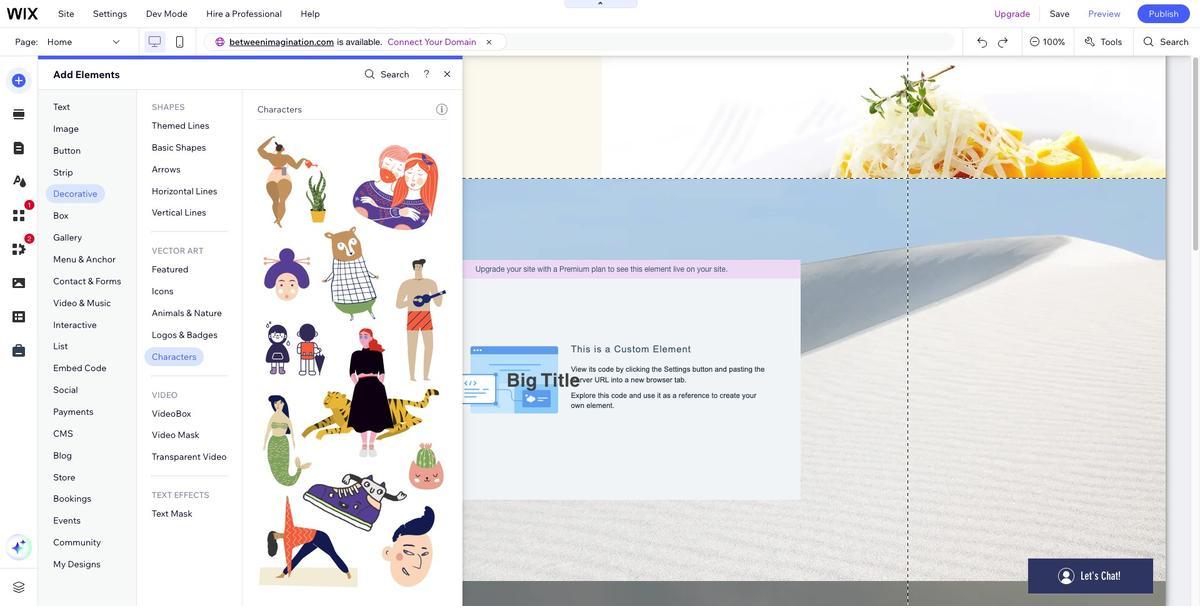 Task type: vqa. For each thing, say whether or not it's contained in the screenshot.
Events
yes



Task type: locate. For each thing, give the bounding box(es) containing it.
save
[[1050, 8, 1070, 19]]

logos & badges
[[152, 329, 218, 341]]

lines for vertical lines
[[185, 207, 206, 218]]

text up image
[[53, 101, 70, 113]]

themed
[[152, 120, 186, 131]]

search down publish "button"
[[1161, 36, 1189, 48]]

my
[[53, 559, 66, 570]]

1 horizontal spatial characters
[[257, 104, 302, 115]]

search button
[[1134, 28, 1200, 56], [361, 65, 409, 83]]

badges
[[187, 329, 218, 341]]

0 vertical spatial text
[[53, 101, 70, 113]]

lines down 'horizontal lines'
[[185, 207, 206, 218]]

& left nature
[[186, 308, 192, 319]]

0 horizontal spatial search button
[[361, 65, 409, 83]]

search button down the connect
[[361, 65, 409, 83]]

strip
[[53, 167, 73, 178]]

nature
[[194, 308, 222, 319]]

search down the connect
[[381, 69, 409, 80]]

embed code
[[53, 363, 106, 374]]

horizontal lines
[[152, 185, 217, 197]]

& for music
[[79, 297, 85, 309]]

code
[[84, 363, 106, 374]]

transparent
[[152, 452, 201, 463]]

lines right horizontal
[[196, 185, 217, 197]]

2 vertical spatial lines
[[185, 207, 206, 218]]

is available. connect your domain
[[337, 36, 476, 48]]

2 vertical spatial text
[[152, 508, 169, 520]]

lines up basic shapes in the left of the page
[[188, 120, 209, 131]]

& for nature
[[186, 308, 192, 319]]

1 vertical spatial search
[[381, 69, 409, 80]]

videobox
[[152, 408, 191, 419]]

video
[[53, 297, 77, 309], [152, 390, 178, 400], [152, 430, 176, 441], [203, 452, 227, 463]]

social
[[53, 385, 78, 396]]

mask
[[178, 430, 200, 441], [171, 508, 192, 520]]

video up videobox
[[152, 390, 178, 400]]

1 horizontal spatial search button
[[1134, 28, 1200, 56]]

mask down 'text effects'
[[171, 508, 192, 520]]

1
[[27, 201, 31, 209]]

payments
[[53, 406, 94, 418]]

publish button
[[1138, 4, 1190, 23]]

a
[[225, 8, 230, 19]]

lines for themed lines
[[188, 120, 209, 131]]

shapes
[[152, 102, 185, 112], [176, 142, 206, 153]]

1 vertical spatial mask
[[171, 508, 192, 520]]

video down contact
[[53, 297, 77, 309]]

shapes down themed lines
[[176, 142, 206, 153]]

video mask
[[152, 430, 200, 441]]

& for forms
[[88, 276, 94, 287]]

1 vertical spatial search button
[[361, 65, 409, 83]]

1 vertical spatial text
[[152, 490, 172, 500]]

mask for text mask
[[171, 508, 192, 520]]

lines
[[188, 120, 209, 131], [196, 185, 217, 197], [185, 207, 206, 218]]

my designs
[[53, 559, 101, 570]]

characters
[[257, 104, 302, 115], [152, 351, 197, 362]]

& left music
[[79, 297, 85, 309]]

anchor
[[86, 254, 116, 265]]

text for text
[[53, 101, 70, 113]]

& right logos
[[179, 329, 185, 341]]

basic shapes
[[152, 142, 206, 153]]

&
[[78, 254, 84, 265], [88, 276, 94, 287], [79, 297, 85, 309], [186, 308, 192, 319], [179, 329, 185, 341]]

search button down the publish
[[1134, 28, 1200, 56]]

add
[[53, 68, 73, 81]]

gallery
[[53, 232, 82, 243]]

store
[[53, 472, 75, 483]]

text effects
[[152, 490, 209, 500]]

animals & nature
[[152, 308, 222, 319]]

your
[[424, 36, 443, 48]]

betweenimagination.com
[[229, 36, 334, 48]]

available.
[[346, 37, 383, 47]]

button
[[53, 145, 81, 156]]

preview
[[1089, 8, 1121, 19]]

mask up transparent video
[[178, 430, 200, 441]]

site
[[58, 8, 74, 19]]

text for text mask
[[152, 508, 169, 520]]

& right menu on the top left of the page
[[78, 254, 84, 265]]

0 vertical spatial search button
[[1134, 28, 1200, 56]]

help
[[301, 8, 320, 19]]

& left forms at the top left of the page
[[88, 276, 94, 287]]

animals
[[152, 308, 184, 319]]

0 vertical spatial lines
[[188, 120, 209, 131]]

forms
[[96, 276, 121, 287]]

1 vertical spatial shapes
[[176, 142, 206, 153]]

1 button
[[6, 200, 34, 229]]

tools button
[[1075, 28, 1134, 56]]

0 vertical spatial search
[[1161, 36, 1189, 48]]

text down 'text effects'
[[152, 508, 169, 520]]

connect
[[388, 36, 423, 48]]

1 vertical spatial characters
[[152, 351, 197, 362]]

1 horizontal spatial search
[[1161, 36, 1189, 48]]

arrows
[[152, 164, 181, 175]]

0 vertical spatial characters
[[257, 104, 302, 115]]

0 horizontal spatial search
[[381, 69, 409, 80]]

search
[[1161, 36, 1189, 48], [381, 69, 409, 80]]

1 vertical spatial lines
[[196, 185, 217, 197]]

list
[[53, 341, 68, 352]]

video for video & music
[[53, 297, 77, 309]]

featured
[[152, 264, 189, 275]]

contact
[[53, 276, 86, 287]]

text up the text mask on the left of page
[[152, 490, 172, 500]]

vertical
[[152, 207, 183, 218]]

box
[[53, 210, 68, 222]]

video down videobox
[[152, 430, 176, 441]]

0 vertical spatial mask
[[178, 430, 200, 441]]

shapes up themed in the top left of the page
[[152, 102, 185, 112]]

decorative
[[53, 188, 97, 200]]



Task type: describe. For each thing, give the bounding box(es) containing it.
art
[[187, 246, 204, 256]]

100%
[[1043, 36, 1065, 48]]

music
[[87, 297, 111, 309]]

2
[[27, 235, 31, 243]]

0 horizontal spatial characters
[[152, 351, 197, 362]]

100% button
[[1023, 28, 1074, 56]]

logos
[[152, 329, 177, 341]]

& for anchor
[[78, 254, 84, 265]]

video for video mask
[[152, 430, 176, 441]]

mask for video mask
[[178, 430, 200, 441]]

interactive
[[53, 319, 97, 331]]

effects
[[174, 490, 209, 500]]

video right transparent
[[203, 452, 227, 463]]

vector art
[[152, 246, 204, 256]]

vertical lines
[[152, 207, 206, 218]]

menu & anchor
[[53, 254, 116, 265]]

lines for horizontal lines
[[196, 185, 217, 197]]

embed
[[53, 363, 82, 374]]

horizontal
[[152, 185, 194, 197]]

designs
[[68, 559, 101, 570]]

& for badges
[[179, 329, 185, 341]]

save button
[[1041, 0, 1079, 28]]

tools
[[1101, 36, 1123, 48]]

video & music
[[53, 297, 111, 309]]

contact & forms
[[53, 276, 121, 287]]

icons
[[152, 286, 174, 297]]

upgrade
[[995, 8, 1031, 19]]

settings
[[93, 8, 127, 19]]

dev
[[146, 8, 162, 19]]

bookings
[[53, 494, 91, 505]]

dev mode
[[146, 8, 188, 19]]

community
[[53, 537, 101, 548]]

elements
[[75, 68, 120, 81]]

text mask
[[152, 508, 192, 520]]

2 button
[[6, 234, 34, 263]]

domain
[[445, 36, 476, 48]]

home
[[47, 36, 72, 48]]

mode
[[164, 8, 188, 19]]

hire
[[206, 8, 223, 19]]

vector
[[152, 246, 185, 256]]

cms
[[53, 428, 73, 439]]

0 vertical spatial shapes
[[152, 102, 185, 112]]

blog
[[53, 450, 72, 461]]

add elements
[[53, 68, 120, 81]]

professional
[[232, 8, 282, 19]]

themed lines
[[152, 120, 209, 131]]

text for text effects
[[152, 490, 172, 500]]

publish
[[1149, 8, 1179, 19]]

preview button
[[1079, 0, 1130, 28]]

menu
[[53, 254, 76, 265]]

transparent video
[[152, 452, 227, 463]]

basic
[[152, 142, 174, 153]]

events
[[53, 515, 81, 527]]

is
[[337, 37, 344, 47]]

hire a professional
[[206, 8, 282, 19]]

image
[[53, 123, 79, 134]]

video for video
[[152, 390, 178, 400]]



